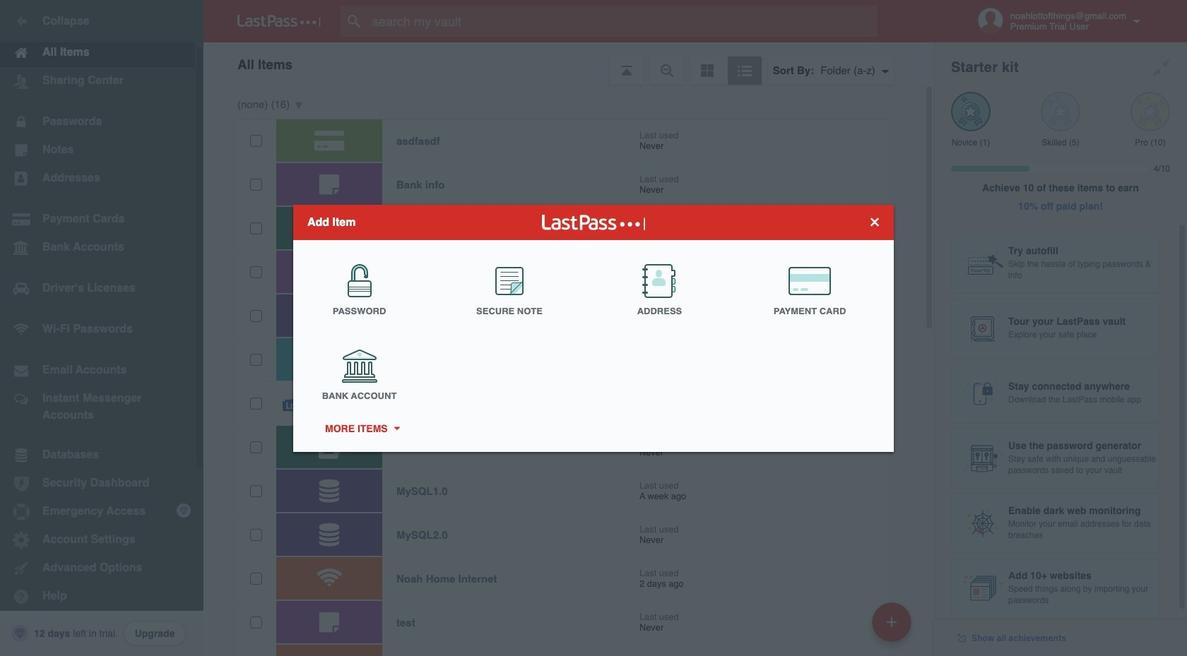 Task type: describe. For each thing, give the bounding box(es) containing it.
new item navigation
[[868, 599, 921, 657]]

lastpass image
[[238, 15, 321, 28]]

search my vault text field
[[341, 6, 906, 37]]

main navigation navigation
[[0, 0, 204, 657]]

new item image
[[887, 618, 897, 628]]

vault options navigation
[[204, 42, 935, 85]]



Task type: vqa. For each thing, say whether or not it's contained in the screenshot.
caret right ICON
yes



Task type: locate. For each thing, give the bounding box(es) containing it.
dialog
[[293, 205, 895, 452]]

Search search field
[[341, 6, 906, 37]]

caret right image
[[392, 427, 402, 431]]



